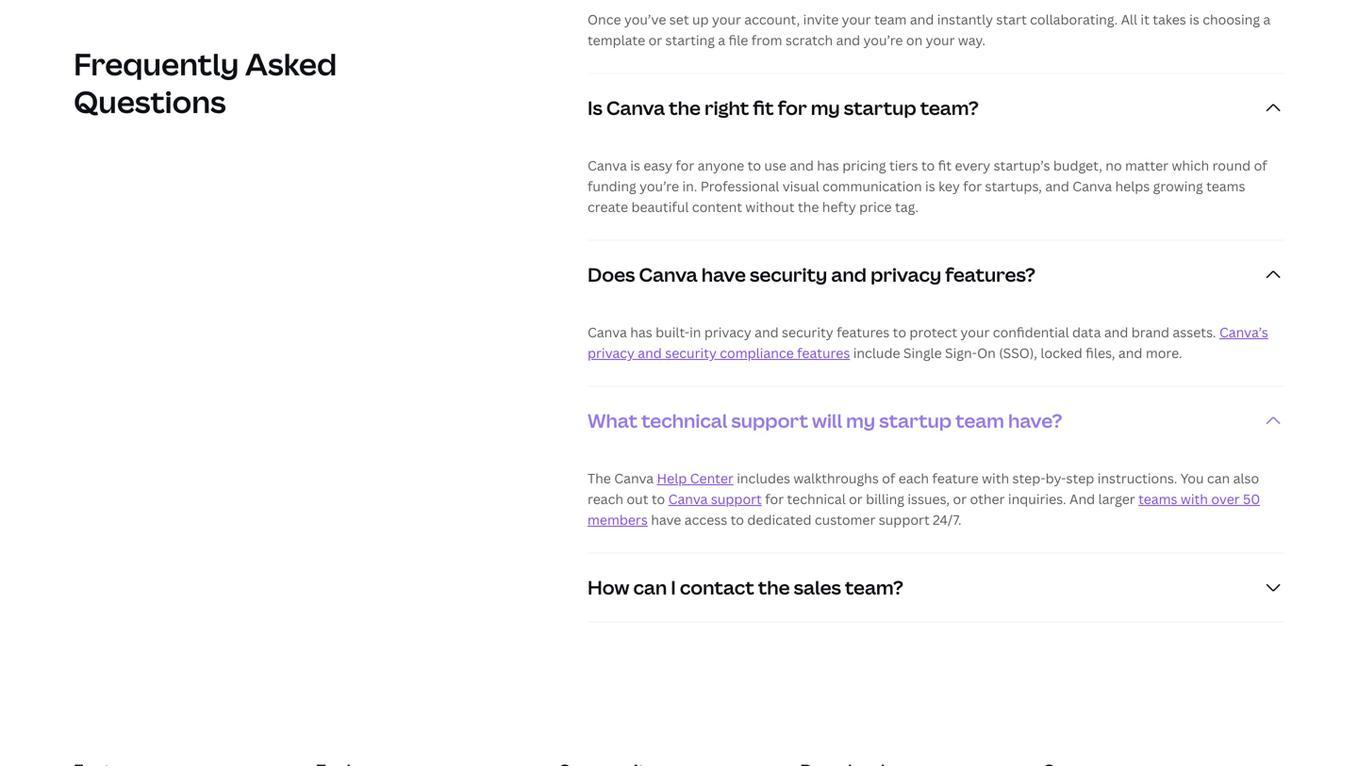 Task type: locate. For each thing, give the bounding box(es) containing it.
security up compliance
[[782, 324, 833, 342]]

can inside includes walkthroughs of each feature with step-by-step instructions. you can also reach out to
[[1207, 470, 1230, 488]]

team? up every
[[920, 95, 979, 121]]

startup up the pricing
[[844, 95, 916, 121]]

0 vertical spatial the
[[669, 95, 701, 121]]

0 horizontal spatial have
[[651, 511, 681, 529]]

2 horizontal spatial the
[[798, 198, 819, 216]]

0 horizontal spatial technical
[[642, 408, 727, 434]]

scratch
[[786, 31, 833, 49]]

startup
[[844, 95, 916, 121], [879, 408, 952, 434]]

inquiries.
[[1008, 491, 1066, 508]]

the
[[669, 95, 701, 121], [798, 198, 819, 216], [758, 575, 790, 601]]

privacy up the canva has built-in privacy and security features to protect your confidential data and brand assets.
[[871, 262, 941, 288]]

1 horizontal spatial team?
[[920, 95, 979, 121]]

fit inside "canva is easy for anyone to use and has pricing tiers to fit every startup's budget, no matter which round of funding you're in. professional visual communication is key for startups, and canva helps growing teams create beautiful content without the hefty price tag."
[[938, 157, 952, 175]]

0 vertical spatial teams
[[1206, 177, 1245, 195]]

1 horizontal spatial can
[[1207, 470, 1230, 488]]

support left will
[[731, 408, 808, 434]]

0 vertical spatial technical
[[642, 408, 727, 434]]

1 vertical spatial the
[[798, 198, 819, 216]]

0 vertical spatial team
[[874, 10, 907, 28]]

security for and
[[750, 262, 827, 288]]

have left the access
[[651, 511, 681, 529]]

you
[[1181, 470, 1204, 488]]

round
[[1213, 157, 1251, 175]]

to
[[748, 157, 761, 175], [921, 157, 935, 175], [893, 324, 906, 342], [652, 491, 665, 508], [731, 511, 744, 529]]

which
[[1172, 157, 1209, 175]]

1 vertical spatial you're
[[640, 177, 679, 195]]

of up billing
[[882, 470, 895, 488]]

a
[[1263, 10, 1271, 28], [718, 31, 725, 49]]

support
[[731, 408, 808, 434], [711, 491, 762, 508], [879, 511, 930, 529]]

0 horizontal spatial privacy
[[588, 344, 635, 362]]

is inside the once you've set up your account, invite your team and instantly start collaborating. all it takes is choosing a template or starting a file from scratch and you're on your way.
[[1189, 10, 1200, 28]]

you're inside "canva is easy for anyone to use and has pricing tiers to fit every startup's budget, no matter which round of funding you're in. professional visual communication is key for startups, and canva helps growing teams create beautiful content without the hefty price tag."
[[640, 177, 679, 195]]

has up the visual
[[817, 157, 839, 175]]

privacy inside dropdown button
[[871, 262, 941, 288]]

without
[[745, 198, 795, 216]]

file
[[729, 31, 748, 49]]

teams inside "canva is easy for anyone to use and has pricing tiers to fit every startup's budget, no matter which round of funding you're in. professional visual communication is key for startups, and canva helps growing teams create beautiful content without the hefty price tag."
[[1206, 177, 1245, 195]]

1 vertical spatial startup
[[879, 408, 952, 434]]

is right takes
[[1189, 10, 1200, 28]]

0 horizontal spatial team
[[874, 10, 907, 28]]

features
[[837, 324, 890, 342], [797, 344, 850, 362]]

by-
[[1046, 470, 1066, 488]]

2 vertical spatial privacy
[[588, 344, 635, 362]]

communication
[[823, 177, 922, 195]]

0 vertical spatial security
[[750, 262, 827, 288]]

instructions.
[[1098, 470, 1177, 488]]

features left include
[[797, 344, 850, 362]]

0 vertical spatial features
[[837, 324, 890, 342]]

have access to dedicated customer support 24/7.
[[648, 511, 962, 529]]

members
[[588, 511, 648, 529]]

technical up have access to dedicated customer support 24/7.
[[787, 491, 846, 508]]

technical
[[642, 408, 727, 434], [787, 491, 846, 508]]

1 vertical spatial team
[[956, 408, 1004, 434]]

confidential
[[993, 324, 1069, 342]]

1 vertical spatial technical
[[787, 491, 846, 508]]

team
[[874, 10, 907, 28], [956, 408, 1004, 434]]

a right choosing at the right top
[[1263, 10, 1271, 28]]

is left key
[[925, 177, 935, 195]]

i
[[671, 575, 676, 601]]

pricing
[[842, 157, 886, 175]]

1 vertical spatial security
[[782, 324, 833, 342]]

to right out
[[652, 491, 665, 508]]

create
[[588, 198, 628, 216]]

has left built-
[[630, 324, 652, 342]]

my
[[811, 95, 840, 121], [846, 408, 875, 434]]

0 horizontal spatial fit
[[753, 95, 774, 121]]

the
[[588, 470, 611, 488]]

can left "i" in the bottom of the page
[[633, 575, 667, 601]]

2 horizontal spatial is
[[1189, 10, 1200, 28]]

privacy up the "what"
[[588, 344, 635, 362]]

1 vertical spatial has
[[630, 324, 652, 342]]

privacy inside canva's privacy and security compliance features
[[588, 344, 635, 362]]

1 horizontal spatial the
[[758, 575, 790, 601]]

account,
[[744, 10, 800, 28]]

0 horizontal spatial can
[[633, 575, 667, 601]]

0 vertical spatial is
[[1189, 10, 1200, 28]]

you're up beautiful
[[640, 177, 679, 195]]

or down "feature"
[[953, 491, 967, 508]]

is canva the right fit for my startup team?
[[588, 95, 979, 121]]

choosing
[[1203, 10, 1260, 28]]

0 vertical spatial support
[[731, 408, 808, 434]]

1 horizontal spatial with
[[1181, 491, 1208, 508]]

to up include
[[893, 324, 906, 342]]

security down the without
[[750, 262, 827, 288]]

your right on
[[926, 31, 955, 49]]

0 vertical spatial my
[[811, 95, 840, 121]]

and up the visual
[[790, 157, 814, 175]]

canva has built-in privacy and security features to protect your confidential data and brand assets.
[[588, 324, 1219, 342]]

team?
[[920, 95, 979, 121], [845, 575, 903, 601]]

2 vertical spatial is
[[925, 177, 935, 195]]

team? inside "how can i contact the sales team?" dropdown button
[[845, 575, 903, 601]]

of inside includes walkthroughs of each feature with step-by-step instructions. you can also reach out to
[[882, 470, 895, 488]]

0 vertical spatial you're
[[864, 31, 903, 49]]

asked
[[245, 43, 337, 84]]

is canva the right fit for my startup team? button
[[588, 74, 1285, 142]]

sign-
[[945, 344, 977, 362]]

support down canva support for technical or billing issues, or other inquiries. and larger
[[879, 511, 930, 529]]

is
[[1189, 10, 1200, 28], [630, 157, 640, 175], [925, 177, 935, 195]]

visual
[[783, 177, 819, 195]]

have inside dropdown button
[[701, 262, 746, 288]]

canva right is
[[606, 95, 665, 121]]

how can i contact the sales team?
[[588, 575, 903, 601]]

1 horizontal spatial teams
[[1206, 177, 1245, 195]]

and inside canva's privacy and security compliance features
[[638, 344, 662, 362]]

1 horizontal spatial fit
[[938, 157, 952, 175]]

includes
[[737, 470, 790, 488]]

have down the content
[[701, 262, 746, 288]]

teams with over 50 members link
[[588, 491, 1260, 529]]

over
[[1211, 491, 1240, 508]]

1 horizontal spatial has
[[817, 157, 839, 175]]

0 horizontal spatial or
[[648, 31, 662, 49]]

can up over
[[1207, 470, 1230, 488]]

teams down instructions.
[[1138, 491, 1178, 508]]

privacy right in
[[704, 324, 751, 342]]

no
[[1106, 157, 1122, 175]]

once
[[588, 10, 621, 28]]

1 vertical spatial my
[[846, 408, 875, 434]]

more.
[[1146, 344, 1182, 362]]

has
[[817, 157, 839, 175], [630, 324, 652, 342]]

with down you
[[1181, 491, 1208, 508]]

teams down round
[[1206, 177, 1245, 195]]

0 horizontal spatial with
[[982, 470, 1009, 488]]

1 vertical spatial can
[[633, 575, 667, 601]]

collaborating.
[[1030, 10, 1118, 28]]

or
[[648, 31, 662, 49], [849, 491, 863, 508], [953, 491, 967, 508]]

0 vertical spatial a
[[1263, 10, 1271, 28]]

1 vertical spatial privacy
[[704, 324, 751, 342]]

each
[[899, 470, 929, 488]]

your
[[712, 10, 741, 28], [842, 10, 871, 28], [926, 31, 955, 49], [961, 324, 990, 342]]

for up the use
[[778, 95, 807, 121]]

of inside "canva is easy for anyone to use and has pricing tiers to fit every startup's budget, no matter which round of funding you're in. professional visual communication is key for startups, and canva helps growing teams create beautiful content without the hefty price tag."
[[1254, 157, 1267, 175]]

1 horizontal spatial of
[[1254, 157, 1267, 175]]

canva down does
[[588, 324, 627, 342]]

features up include
[[837, 324, 890, 342]]

0 horizontal spatial the
[[669, 95, 701, 121]]

is left easy
[[630, 157, 640, 175]]

you're left on
[[864, 31, 903, 49]]

1 vertical spatial a
[[718, 31, 725, 49]]

team up on
[[874, 10, 907, 28]]

0 vertical spatial with
[[982, 470, 1009, 488]]

1 horizontal spatial privacy
[[704, 324, 751, 342]]

the left the 'right'
[[669, 95, 701, 121]]

0 horizontal spatial a
[[718, 31, 725, 49]]

team left have?
[[956, 408, 1004, 434]]

1 vertical spatial have
[[651, 511, 681, 529]]

1 horizontal spatial have
[[701, 262, 746, 288]]

1 vertical spatial of
[[882, 470, 895, 488]]

template
[[588, 31, 645, 49]]

0 vertical spatial fit
[[753, 95, 774, 121]]

is
[[588, 95, 603, 121]]

with up other on the bottom
[[982, 470, 1009, 488]]

from
[[751, 31, 782, 49]]

my down scratch
[[811, 95, 840, 121]]

canva down budget,
[[1073, 177, 1112, 195]]

and down hefty
[[831, 262, 867, 288]]

built-
[[656, 324, 690, 342]]

canva
[[606, 95, 665, 121], [588, 157, 627, 175], [1073, 177, 1112, 195], [639, 262, 698, 288], [588, 324, 627, 342], [614, 470, 654, 488], [668, 491, 708, 508]]

security for compliance
[[665, 344, 717, 362]]

1 vertical spatial fit
[[938, 157, 952, 175]]

does
[[588, 262, 635, 288]]

startup up each
[[879, 408, 952, 434]]

and up files,
[[1104, 324, 1128, 342]]

fit right the 'right'
[[753, 95, 774, 121]]

teams inside teams with over 50 members
[[1138, 491, 1178, 508]]

0 horizontal spatial you're
[[640, 177, 679, 195]]

1 vertical spatial teams
[[1138, 491, 1178, 508]]

with
[[982, 470, 1009, 488], [1181, 491, 1208, 508]]

startup's
[[994, 157, 1050, 175]]

team? right sales
[[845, 575, 903, 601]]

2 horizontal spatial or
[[953, 491, 967, 508]]

security inside canva's privacy and security compliance features
[[665, 344, 717, 362]]

0 vertical spatial privacy
[[871, 262, 941, 288]]

1 horizontal spatial team
[[956, 408, 1004, 434]]

1 vertical spatial team?
[[845, 575, 903, 601]]

and up on
[[910, 10, 934, 28]]

fit up key
[[938, 157, 952, 175]]

1 horizontal spatial is
[[925, 177, 935, 195]]

my right will
[[846, 408, 875, 434]]

issues,
[[908, 491, 950, 508]]

1 horizontal spatial a
[[1263, 10, 1271, 28]]

includes walkthroughs of each feature with step-by-step instructions. you can also reach out to
[[588, 470, 1259, 508]]

2 vertical spatial support
[[879, 511, 930, 529]]

support down center
[[711, 491, 762, 508]]

instantly
[[937, 10, 993, 28]]

and down built-
[[638, 344, 662, 362]]

you're
[[864, 31, 903, 49], [640, 177, 679, 195]]

canva up out
[[614, 470, 654, 488]]

0 vertical spatial have
[[701, 262, 746, 288]]

out
[[627, 491, 648, 508]]

0 horizontal spatial teams
[[1138, 491, 1178, 508]]

0 horizontal spatial is
[[630, 157, 640, 175]]

0 vertical spatial of
[[1254, 157, 1267, 175]]

you've
[[624, 10, 666, 28]]

or inside the once you've set up your account, invite your team and instantly start collaborating. all it takes is choosing a template or starting a file from scratch and you're on your way.
[[648, 31, 662, 49]]

or up customer
[[849, 491, 863, 508]]

also
[[1233, 470, 1259, 488]]

of right round
[[1254, 157, 1267, 175]]

starting
[[665, 31, 715, 49]]

or down you've
[[648, 31, 662, 49]]

include single sign-on (sso), locked files, and more.
[[850, 344, 1182, 362]]

budget,
[[1053, 157, 1102, 175]]

1 horizontal spatial you're
[[864, 31, 903, 49]]

1 vertical spatial features
[[797, 344, 850, 362]]

technical up help center 'link'
[[642, 408, 727, 434]]

0 vertical spatial can
[[1207, 470, 1230, 488]]

security
[[750, 262, 827, 288], [782, 324, 833, 342], [665, 344, 717, 362]]

1 horizontal spatial technical
[[787, 491, 846, 508]]

security down in
[[665, 344, 717, 362]]

how can i contact the sales team? button
[[588, 554, 1285, 622]]

the down the visual
[[798, 198, 819, 216]]

0 horizontal spatial team?
[[845, 575, 903, 601]]

0 vertical spatial team?
[[920, 95, 979, 121]]

a left file
[[718, 31, 725, 49]]

can inside "how can i contact the sales team?" dropdown button
[[633, 575, 667, 601]]

have?
[[1008, 408, 1062, 434]]

startups,
[[985, 177, 1042, 195]]

0 horizontal spatial my
[[811, 95, 840, 121]]

the left sales
[[758, 575, 790, 601]]

1 horizontal spatial or
[[849, 491, 863, 508]]

security inside dropdown button
[[750, 262, 827, 288]]

has inside "canva is easy for anyone to use and has pricing tiers to fit every startup's budget, no matter which round of funding you're in. professional visual communication is key for startups, and canva helps growing teams create beautiful content without the hefty price tag."
[[817, 157, 839, 175]]

you're inside the once you've set up your account, invite your team and instantly start collaborating. all it takes is choosing a template or starting a file from scratch and you're on your way.
[[864, 31, 903, 49]]

and
[[910, 10, 934, 28], [836, 31, 860, 49], [790, 157, 814, 175], [1045, 177, 1069, 195], [831, 262, 867, 288], [755, 324, 779, 342], [1104, 324, 1128, 342], [638, 344, 662, 362], [1118, 344, 1143, 362]]

include
[[853, 344, 900, 362]]

0 horizontal spatial has
[[630, 324, 652, 342]]

1 vertical spatial with
[[1181, 491, 1208, 508]]

to inside includes walkthroughs of each feature with step-by-step instructions. you can also reach out to
[[652, 491, 665, 508]]

tiers
[[889, 157, 918, 175]]

0 vertical spatial has
[[817, 157, 839, 175]]

team inside the once you've set up your account, invite your team and instantly start collaborating. all it takes is choosing a template or starting a file from scratch and you're on your way.
[[874, 10, 907, 28]]

2 vertical spatial security
[[665, 344, 717, 362]]

0 horizontal spatial of
[[882, 470, 895, 488]]

your up on
[[961, 324, 990, 342]]

2 vertical spatial the
[[758, 575, 790, 601]]

2 horizontal spatial privacy
[[871, 262, 941, 288]]



Task type: describe. For each thing, give the bounding box(es) containing it.
0 vertical spatial startup
[[844, 95, 916, 121]]

canva down help center 'link'
[[668, 491, 708, 508]]

use
[[764, 157, 787, 175]]

matter
[[1125, 157, 1169, 175]]

what technical support will my startup team have?
[[588, 408, 1062, 434]]

once you've set up your account, invite your team and instantly start collaborating. all it takes is choosing a template or starting a file from scratch and you're on your way.
[[588, 10, 1271, 49]]

takes
[[1153, 10, 1186, 28]]

locked
[[1041, 344, 1083, 362]]

to left the use
[[748, 157, 761, 175]]

team inside dropdown button
[[956, 408, 1004, 434]]

access
[[685, 511, 727, 529]]

in
[[690, 324, 701, 342]]

50
[[1243, 491, 1260, 508]]

compliance
[[720, 344, 794, 362]]

canva support link
[[668, 491, 762, 508]]

to right "tiers" on the right top
[[921, 157, 935, 175]]

start
[[996, 10, 1027, 28]]

single
[[903, 344, 942, 362]]

1 horizontal spatial my
[[846, 408, 875, 434]]

beautiful
[[631, 198, 689, 216]]

price
[[859, 198, 892, 216]]

how
[[588, 575, 629, 601]]

help
[[657, 470, 687, 488]]

protect
[[910, 324, 957, 342]]

and down brand
[[1118, 344, 1143, 362]]

what technical support will my startup team have? button
[[588, 387, 1285, 455]]

step-
[[1013, 470, 1046, 488]]

reach
[[588, 491, 624, 508]]

the inside "canva is easy for anyone to use and has pricing tiers to fit every startup's budget, no matter which round of funding you're in. professional visual communication is key for startups, and canva helps growing teams create beautiful content without the hefty price tag."
[[798, 198, 819, 216]]

on
[[977, 344, 996, 362]]

questions
[[74, 81, 226, 122]]

key
[[939, 177, 960, 195]]

with inside includes walkthroughs of each feature with step-by-step instructions. you can also reach out to
[[982, 470, 1009, 488]]

for down every
[[963, 177, 982, 195]]

center
[[690, 470, 734, 488]]

sales
[[794, 575, 841, 601]]

team? inside is canva the right fit for my startup team? dropdown button
[[920, 95, 979, 121]]

customer
[[815, 511, 876, 529]]

larger
[[1098, 491, 1135, 508]]

files,
[[1086, 344, 1115, 362]]

to down the canva support link
[[731, 511, 744, 529]]

professional
[[701, 177, 779, 195]]

does canva have security and privacy features?
[[588, 262, 1035, 288]]

canva's privacy and security compliance features link
[[588, 324, 1268, 362]]

hefty
[[822, 198, 856, 216]]

easy
[[644, 157, 672, 175]]

1 vertical spatial is
[[630, 157, 640, 175]]

invite
[[803, 10, 839, 28]]

it
[[1141, 10, 1150, 28]]

up
[[692, 10, 709, 28]]

in.
[[682, 177, 697, 195]]

helps
[[1115, 177, 1150, 195]]

for inside dropdown button
[[778, 95, 807, 121]]

will
[[812, 408, 842, 434]]

canva's
[[1219, 324, 1268, 342]]

and inside dropdown button
[[831, 262, 867, 288]]

1 vertical spatial support
[[711, 491, 762, 508]]

walkthroughs
[[794, 470, 879, 488]]

step
[[1066, 470, 1094, 488]]

canva right does
[[639, 262, 698, 288]]

growing
[[1153, 177, 1203, 195]]

and
[[1070, 491, 1095, 508]]

dedicated
[[747, 511, 812, 529]]

for up in.
[[676, 157, 694, 175]]

with inside teams with over 50 members
[[1181, 491, 1208, 508]]

all
[[1121, 10, 1137, 28]]

for up the dedicated
[[765, 491, 784, 508]]

canva support for technical or billing issues, or other inquiries. and larger
[[668, 491, 1138, 508]]

contact
[[680, 575, 754, 601]]

and down invite
[[836, 31, 860, 49]]

other
[[970, 491, 1005, 508]]

billing
[[866, 491, 904, 508]]

and down budget,
[[1045, 177, 1069, 195]]

right
[[705, 95, 749, 121]]

content
[[692, 198, 742, 216]]

and up compliance
[[755, 324, 779, 342]]

teams with over 50 members
[[588, 491, 1260, 529]]

brand
[[1132, 324, 1170, 342]]

features?
[[945, 262, 1035, 288]]

your up file
[[712, 10, 741, 28]]

funding
[[588, 177, 636, 195]]

fit inside dropdown button
[[753, 95, 774, 121]]

set
[[669, 10, 689, 28]]

(sso),
[[999, 344, 1037, 362]]

features inside canva's privacy and security compliance features
[[797, 344, 850, 362]]

every
[[955, 157, 990, 175]]

technical inside dropdown button
[[642, 408, 727, 434]]

support inside dropdown button
[[731, 408, 808, 434]]

does canva have security and privacy features? button
[[588, 241, 1285, 309]]

tag.
[[895, 198, 919, 216]]

what
[[588, 408, 638, 434]]

anyone
[[698, 157, 744, 175]]

canva is easy for anyone to use and has pricing tiers to fit every startup's budget, no matter which round of funding you're in. professional visual communication is key for startups, and canva helps growing teams create beautiful content without the hefty price tag.
[[588, 157, 1267, 216]]

your right invite
[[842, 10, 871, 28]]

data
[[1072, 324, 1101, 342]]

frequently
[[74, 43, 239, 84]]

24/7.
[[933, 511, 962, 529]]

assets.
[[1173, 324, 1216, 342]]

canva up funding
[[588, 157, 627, 175]]

the canva help center
[[588, 470, 734, 488]]



Task type: vqa. For each thing, say whether or not it's contained in the screenshot.
topmost the has
yes



